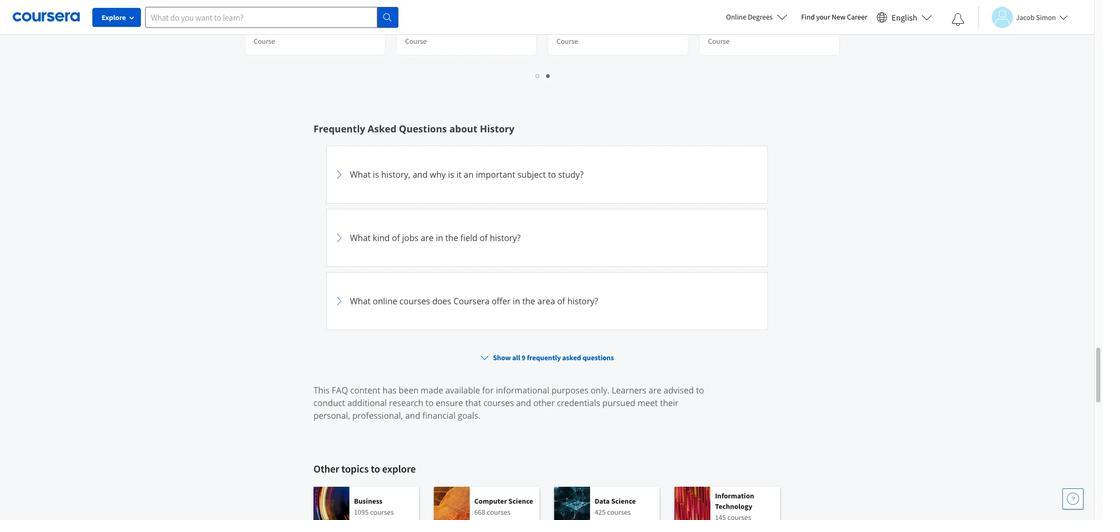 Task type: vqa. For each thing, say whether or not it's contained in the screenshot.
search field in the top of the page
yes



Task type: describe. For each thing, give the bounding box(es) containing it.
science for 425 courses
[[612, 497, 636, 506]]

information technology
[[716, 491, 755, 512]]

what is history, and why is it an important subject to study?
[[350, 169, 584, 181]]

courses inside 'dropdown button'
[[400, 296, 430, 307]]

professional,
[[353, 410, 403, 422]]

subject
[[518, 169, 546, 181]]

purposes
[[552, 385, 589, 397]]

in inside dropdown button
[[436, 232, 443, 244]]

to inside dropdown button
[[548, 169, 556, 181]]

information
[[716, 491, 755, 501]]

new
[[832, 12, 846, 22]]

asked
[[368, 123, 397, 135]]

show all 9 frequently asked questions button
[[476, 349, 619, 368]]

history
[[480, 123, 515, 135]]

important
[[476, 169, 516, 181]]

goals.
[[458, 410, 481, 422]]

this faq content has been made available for informational purposes only. learners are advised to conduct additional research to ensure that courses and other credentials pursued meet their personal, professional, and financial goals.
[[314, 385, 705, 422]]

courses inside business 1095 courses
[[370, 508, 394, 517]]

frequently
[[527, 353, 561, 363]]

find your new career link
[[796, 11, 873, 24]]

simon
[[1037, 12, 1057, 22]]

and inside dropdown button
[[413, 169, 428, 181]]

2
[[547, 71, 551, 81]]

chevron right image for what kind of jobs are in the field of history?
[[333, 232, 346, 245]]

asked
[[563, 353, 582, 363]]

research
[[389, 398, 424, 409]]

informational
[[496, 385, 550, 397]]

help center image
[[1067, 493, 1080, 506]]

english
[[892, 12, 918, 22]]

in inside 'dropdown button'
[[513, 296, 521, 307]]

courses inside data science 425 courses
[[608, 508, 631, 517]]

online degrees button
[[718, 5, 796, 29]]

their
[[661, 398, 679, 409]]

science for 668 courses
[[509, 497, 534, 506]]

other
[[314, 463, 340, 476]]

ensure
[[436, 398, 463, 409]]

career
[[848, 12, 868, 22]]

what for what online courses does coursera offer in the area of history?
[[350, 296, 371, 307]]

chevron right image inside list item
[[333, 485, 346, 498]]

what for what is history, and why is it an important subject to study?
[[350, 169, 371, 181]]

financial
[[423, 410, 456, 422]]

an
[[464, 169, 474, 181]]

all
[[513, 353, 521, 363]]

jobs
[[402, 232, 419, 244]]

other topics to explore
[[314, 463, 416, 476]]

study?
[[559, 169, 584, 181]]

business
[[354, 497, 383, 506]]

coursera
[[454, 296, 490, 307]]

what kind of jobs are in the field of history? list item
[[326, 209, 768, 267]]

technology
[[716, 502, 753, 512]]

1 button
[[533, 70, 543, 82]]

3 list item from the top
[[326, 463, 768, 521]]

1 course from the left
[[254, 36, 275, 46]]

conduct
[[314, 398, 345, 409]]

what is history, and why is it an important subject to study? button
[[333, 153, 762, 197]]

2 is from the left
[[448, 169, 454, 181]]

offer
[[492, 296, 511, 307]]

of inside 'dropdown button'
[[558, 296, 566, 307]]

topics
[[342, 463, 369, 476]]

history? inside dropdown button
[[490, 232, 521, 244]]

questions
[[583, 353, 614, 363]]

frequently asked questions about history
[[314, 123, 515, 135]]

1
[[536, 71, 540, 81]]

2 vertical spatial and
[[405, 410, 421, 422]]

1 list item from the top
[[326, 336, 768, 394]]

explore
[[382, 463, 416, 476]]

explore button
[[92, 8, 141, 27]]

data science 425 courses
[[595, 497, 636, 517]]

are inside the this faq content has been made available for informational purposes only. learners are advised to conduct additional research to ensure that courses and other credentials pursued meet their personal, professional, and financial goals.
[[649, 385, 662, 397]]

coursera image
[[13, 9, 80, 25]]

computer
[[475, 497, 507, 506]]

data
[[595, 497, 610, 506]]

pursued
[[603, 398, 636, 409]]

425
[[595, 508, 606, 517]]

faq
[[332, 385, 348, 397]]

1 course link from the left
[[244, 0, 386, 56]]

content
[[350, 385, 381, 397]]

other
[[534, 398, 555, 409]]

what kind of jobs are in the field of history? button
[[333, 216, 762, 260]]

it
[[457, 169, 462, 181]]

information technology link
[[675, 488, 781, 521]]

chevron right image
[[333, 168, 346, 181]]

1 vertical spatial and
[[516, 398, 531, 409]]

explore
[[102, 13, 126, 22]]

kind
[[373, 232, 390, 244]]

online degrees
[[727, 12, 773, 22]]

9
[[522, 353, 526, 363]]

2 list item from the top
[[326, 399, 768, 457]]

chevron down image
[[41, 16, 48, 23]]

2 course from the left
[[405, 36, 427, 46]]

meet
[[638, 398, 658, 409]]

show notifications image
[[952, 13, 965, 26]]



Task type: locate. For each thing, give the bounding box(es) containing it.
2 vertical spatial what
[[350, 296, 371, 307]]

0 horizontal spatial history?
[[490, 232, 521, 244]]

2 chevron right image from the top
[[333, 295, 346, 308]]

2 course link from the left
[[396, 0, 537, 56]]

made
[[421, 385, 443, 397]]

course link
[[244, 0, 386, 56], [396, 0, 537, 56], [547, 0, 689, 56], [699, 0, 841, 56]]

what is history, and why is it an important subject to study? list item
[[326, 146, 768, 204]]

has
[[383, 385, 397, 397]]

to right advised
[[697, 385, 705, 397]]

online
[[727, 12, 747, 22]]

1095
[[354, 508, 369, 517]]

4 course from the left
[[709, 36, 730, 46]]

the
[[446, 232, 459, 244], [523, 296, 536, 307]]

why
[[430, 169, 446, 181]]

0 vertical spatial are
[[421, 232, 434, 244]]

3 course link from the left
[[547, 0, 689, 56]]

3 course from the left
[[557, 36, 579, 46]]

degrees
[[748, 12, 773, 22]]

1 horizontal spatial the
[[523, 296, 536, 307]]

4 course link from the left
[[699, 0, 841, 56]]

are up meet
[[649, 385, 662, 397]]

what
[[350, 169, 371, 181], [350, 232, 371, 244], [350, 296, 371, 307]]

and left why
[[413, 169, 428, 181]]

history? right area
[[568, 296, 599, 307]]

jacob simon button
[[979, 7, 1068, 28]]

in right jobs
[[436, 232, 443, 244]]

the left field
[[446, 232, 459, 244]]

show
[[493, 353, 511, 363]]

what left online
[[350, 296, 371, 307]]

personal,
[[314, 410, 350, 422]]

frequently
[[314, 123, 365, 135]]

0 vertical spatial list item
[[326, 336, 768, 394]]

credentials
[[557, 398, 601, 409]]

of right area
[[558, 296, 566, 307]]

courses inside the this faq content has been made available for informational purposes only. learners are advised to conduct additional research to ensure that courses and other credentials pursued meet their personal, professional, and financial goals.
[[484, 398, 514, 409]]

are right jobs
[[421, 232, 434, 244]]

science inside data science 425 courses
[[612, 497, 636, 506]]

and down informational
[[516, 398, 531, 409]]

3 what from the top
[[350, 296, 371, 307]]

is left it
[[448, 169, 454, 181]]

jacob
[[1017, 12, 1035, 22]]

only.
[[591, 385, 610, 397]]

computer science 668 courses
[[475, 497, 534, 517]]

2 vertical spatial list item
[[326, 463, 768, 521]]

1 vertical spatial in
[[513, 296, 521, 307]]

0 horizontal spatial are
[[421, 232, 434, 244]]

0 vertical spatial the
[[446, 232, 459, 244]]

area
[[538, 296, 555, 307]]

history?
[[490, 232, 521, 244], [568, 296, 599, 307]]

668
[[475, 508, 486, 517]]

1 horizontal spatial in
[[513, 296, 521, 307]]

courses
[[400, 296, 430, 307], [484, 398, 514, 409], [370, 508, 394, 517], [487, 508, 511, 517], [608, 508, 631, 517]]

course
[[254, 36, 275, 46], [405, 36, 427, 46], [557, 36, 579, 46], [709, 36, 730, 46]]

0 vertical spatial list
[[246, 70, 841, 82]]

1 science from the left
[[509, 497, 534, 506]]

english button
[[873, 0, 937, 34]]

that
[[466, 398, 481, 409]]

what right chevron right image
[[350, 169, 371, 181]]

what online courses does coursera offer in the area of history? button
[[333, 279, 762, 324]]

what online courses does coursera offer in the area of history?
[[350, 296, 599, 307]]

jacob simon
[[1017, 12, 1057, 22]]

1 vertical spatial list
[[314, 488, 781, 521]]

list
[[246, 70, 841, 82], [314, 488, 781, 521]]

history? inside 'dropdown button'
[[568, 296, 599, 307]]

of left jobs
[[392, 232, 400, 244]]

the inside what kind of jobs are in the field of history? dropdown button
[[446, 232, 459, 244]]

been
[[399, 385, 419, 397]]

2 science from the left
[[612, 497, 636, 506]]

courses down for
[[484, 398, 514, 409]]

are
[[421, 232, 434, 244], [649, 385, 662, 397]]

learners
[[612, 385, 647, 397]]

courses down the business
[[370, 508, 394, 517]]

of
[[392, 232, 400, 244], [480, 232, 488, 244], [558, 296, 566, 307]]

list containing 1
[[246, 70, 841, 82]]

chevron right image down other
[[333, 485, 346, 498]]

1 horizontal spatial are
[[649, 385, 662, 397]]

chevron right image left online
[[333, 295, 346, 308]]

does
[[433, 296, 452, 307]]

what for what kind of jobs are in the field of history?
[[350, 232, 371, 244]]

0 vertical spatial and
[[413, 169, 428, 181]]

1 horizontal spatial history?
[[568, 296, 599, 307]]

0 horizontal spatial in
[[436, 232, 443, 244]]

1 vertical spatial are
[[649, 385, 662, 397]]

chevron right image inside what online courses does coursera offer in the area of history? 'dropdown button'
[[333, 295, 346, 308]]

None search field
[[145, 7, 399, 28]]

courses right 425 on the bottom of page
[[608, 508, 631, 517]]

field
[[461, 232, 478, 244]]

courses left does
[[400, 296, 430, 307]]

1 vertical spatial list item
[[326, 399, 768, 457]]

available
[[446, 385, 480, 397]]

1 vertical spatial the
[[523, 296, 536, 307]]

history,
[[381, 169, 411, 181]]

to right topics
[[371, 463, 380, 476]]

What do you want to learn? text field
[[145, 7, 378, 28]]

list containing information technology
[[314, 488, 781, 521]]

to down made
[[426, 398, 434, 409]]

is
[[373, 169, 379, 181], [448, 169, 454, 181]]

science right data
[[612, 497, 636, 506]]

chevron right image left the kind
[[333, 232, 346, 245]]

online
[[373, 296, 398, 307]]

1 what from the top
[[350, 169, 371, 181]]

1 horizontal spatial is
[[448, 169, 454, 181]]

courses down computer
[[487, 508, 511, 517]]

0 vertical spatial history?
[[490, 232, 521, 244]]

2 horizontal spatial of
[[558, 296, 566, 307]]

collapsed list
[[326, 146, 768, 521]]

the left area
[[523, 296, 536, 307]]

2 what from the top
[[350, 232, 371, 244]]

0 horizontal spatial of
[[392, 232, 400, 244]]

for
[[483, 385, 494, 397]]

1 vertical spatial history?
[[568, 296, 599, 307]]

science inside computer science 668 courses
[[509, 497, 534, 506]]

0 horizontal spatial science
[[509, 497, 534, 506]]

are inside dropdown button
[[421, 232, 434, 244]]

is left history,
[[373, 169, 379, 181]]

about
[[450, 123, 478, 135]]

chevron right image inside what kind of jobs are in the field of history? dropdown button
[[333, 232, 346, 245]]

chevron right image for what online courses does coursera offer in the area of history?
[[333, 295, 346, 308]]

0 horizontal spatial is
[[373, 169, 379, 181]]

1 chevron right image from the top
[[333, 232, 346, 245]]

in right offer
[[513, 296, 521, 307]]

what left the kind
[[350, 232, 371, 244]]

1 vertical spatial what
[[350, 232, 371, 244]]

find
[[802, 12, 815, 22]]

list item
[[326, 336, 768, 394], [326, 399, 768, 457], [326, 463, 768, 521]]

chevron right image
[[333, 232, 346, 245], [333, 295, 346, 308], [333, 485, 346, 498]]

3 chevron right image from the top
[[333, 485, 346, 498]]

science right computer
[[509, 497, 534, 506]]

what online courses does coursera offer in the area of history? list item
[[326, 273, 768, 331]]

to left 'study?'
[[548, 169, 556, 181]]

0 horizontal spatial the
[[446, 232, 459, 244]]

advised
[[664, 385, 694, 397]]

2 vertical spatial chevron right image
[[333, 485, 346, 498]]

what kind of jobs are in the field of history?
[[350, 232, 521, 244]]

of right field
[[480, 232, 488, 244]]

0 vertical spatial in
[[436, 232, 443, 244]]

this
[[314, 385, 330, 397]]

1 horizontal spatial science
[[612, 497, 636, 506]]

your
[[817, 12, 831, 22]]

the inside what online courses does coursera offer in the area of history? 'dropdown button'
[[523, 296, 536, 307]]

1 is from the left
[[373, 169, 379, 181]]

business 1095 courses
[[354, 497, 394, 517]]

0 vertical spatial what
[[350, 169, 371, 181]]

history? right field
[[490, 232, 521, 244]]

additional
[[348, 398, 387, 409]]

questions
[[399, 123, 447, 135]]

1 vertical spatial chevron right image
[[333, 295, 346, 308]]

1 horizontal spatial of
[[480, 232, 488, 244]]

and down research
[[405, 410, 421, 422]]

show all 9 frequently asked questions
[[493, 353, 614, 363]]

0 vertical spatial chevron right image
[[333, 232, 346, 245]]

find your new career
[[802, 12, 868, 22]]

courses inside computer science 668 courses
[[487, 508, 511, 517]]

to
[[548, 169, 556, 181], [697, 385, 705, 397], [426, 398, 434, 409], [371, 463, 380, 476]]

2 button
[[543, 70, 554, 82]]

in
[[436, 232, 443, 244], [513, 296, 521, 307]]

what inside 'dropdown button'
[[350, 296, 371, 307]]



